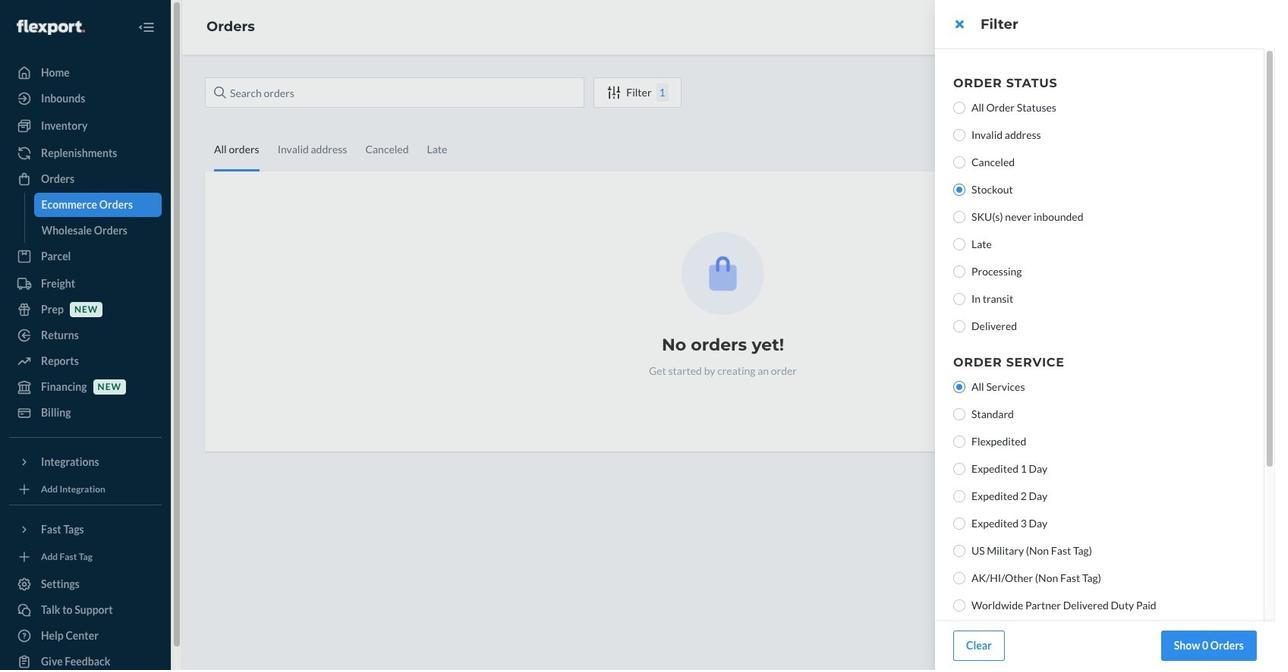 Task type: vqa. For each thing, say whether or not it's contained in the screenshot.
radio
yes



Task type: locate. For each thing, give the bounding box(es) containing it.
None radio
[[953, 129, 966, 141], [953, 156, 966, 169], [953, 211, 966, 223], [953, 293, 966, 305], [953, 408, 966, 421], [953, 436, 966, 448], [953, 463, 966, 475], [953, 490, 966, 503], [953, 518, 966, 530], [953, 600, 966, 612], [953, 129, 966, 141], [953, 156, 966, 169], [953, 211, 966, 223], [953, 293, 966, 305], [953, 408, 966, 421], [953, 436, 966, 448], [953, 463, 966, 475], [953, 490, 966, 503], [953, 518, 966, 530], [953, 600, 966, 612]]

None radio
[[953, 102, 966, 114], [953, 184, 966, 196], [953, 238, 966, 250], [953, 266, 966, 278], [953, 320, 966, 332], [953, 381, 966, 393], [953, 545, 966, 557], [953, 572, 966, 584], [953, 102, 966, 114], [953, 184, 966, 196], [953, 238, 966, 250], [953, 266, 966, 278], [953, 320, 966, 332], [953, 381, 966, 393], [953, 545, 966, 557], [953, 572, 966, 584]]

close image
[[955, 18, 964, 30]]



